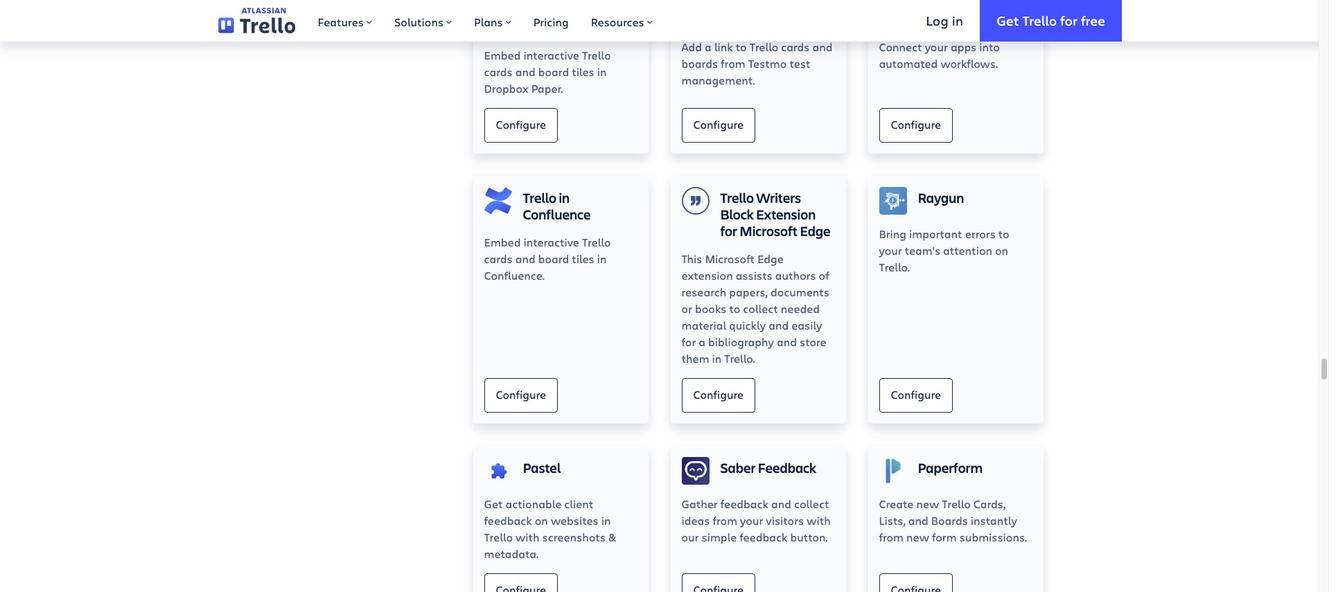 Task type: vqa. For each thing, say whether or not it's contained in the screenshot.
Note: in the left of the page
no



Task type: locate. For each thing, give the bounding box(es) containing it.
configure link
[[484, 108, 558, 143], [682, 108, 755, 143], [879, 108, 953, 143], [484, 378, 558, 413], [682, 378, 755, 413], [879, 378, 953, 413]]

documents
[[771, 285, 829, 299]]

0 horizontal spatial collect
[[743, 301, 778, 316]]

trello. down team's
[[879, 260, 910, 274]]

trello left writers
[[720, 188, 754, 207]]

edge up assists
[[758, 252, 784, 266]]

flow xo
[[918, 1, 969, 20]]

microsoft up "extension"
[[705, 252, 755, 266]]

2 embed from the top
[[484, 235, 521, 249]]

0 horizontal spatial your
[[740, 513, 763, 528]]

microsoft down writers
[[740, 222, 798, 240]]

configure for raygun
[[891, 387, 941, 402]]

from down link
[[721, 56, 745, 71]]

boards
[[682, 56, 718, 71]]

atlassian trello image
[[218, 8, 296, 34]]

your down log
[[925, 39, 948, 54]]

get trello for free
[[997, 12, 1105, 29]]

and inside add a link to trello cards and boards from testmo test management.
[[813, 39, 833, 54]]

1 vertical spatial on
[[535, 513, 548, 528]]

cards down 'plans'
[[484, 64, 513, 79]]

0 horizontal spatial for
[[682, 335, 696, 349]]

lists,
[[879, 513, 906, 528]]

a left link
[[705, 39, 712, 54]]

paperform
[[918, 459, 983, 477]]

for
[[1060, 12, 1078, 29], [720, 222, 737, 240], [682, 335, 696, 349]]

1 vertical spatial microsoft
[[705, 252, 755, 266]]

with for pastel
[[516, 530, 540, 545]]

board inside embed interactive trello cards and board tiles in confluence.
[[538, 252, 569, 266]]

0 vertical spatial cards
[[781, 39, 810, 54]]

to inside this microsoft edge extension assists authors of research papers, documents or books to collect needed material quickly and easily for a bibliography and store them in trello.
[[729, 301, 740, 316]]

tiles down trello in dropbox paper
[[572, 64, 594, 79]]

0 vertical spatial interactive
[[524, 48, 579, 62]]

log in
[[926, 12, 963, 29]]

2 vertical spatial to
[[729, 301, 740, 316]]

trello down resources at left top
[[582, 48, 611, 62]]

embed down the plans dropdown button
[[484, 48, 521, 62]]

and inside embed interactive trello cards and board tiles in dropbox paper.
[[515, 64, 536, 79]]

1 vertical spatial collect
[[794, 497, 829, 511]]

cards up test
[[781, 39, 810, 54]]

edge up of
[[800, 222, 831, 240]]

1 vertical spatial embed
[[484, 235, 521, 249]]

authors
[[775, 268, 816, 283]]

1 horizontal spatial collect
[[794, 497, 829, 511]]

feedback
[[721, 497, 769, 511], [484, 513, 532, 528], [740, 530, 788, 545]]

from up 'simple'
[[713, 513, 737, 528]]

extension
[[682, 268, 733, 283]]

cards inside add a link to trello cards and boards from testmo test management.
[[781, 39, 810, 54]]

0 vertical spatial to
[[736, 39, 747, 54]]

trello. down bibliography
[[724, 351, 755, 366]]

your
[[925, 39, 948, 54], [879, 243, 902, 258], [740, 513, 763, 528]]

testmo
[[748, 56, 787, 71]]

tiles inside embed interactive trello cards and board tiles in confluence.
[[572, 252, 594, 266]]

trello up boards on the bottom of page
[[942, 497, 971, 511]]

from down lists,
[[879, 530, 904, 545]]

tiles down confluence
[[572, 252, 594, 266]]

plans
[[474, 15, 503, 29]]

trello inside trello in dropbox paper
[[523, 1, 557, 20]]

collect up visitors
[[794, 497, 829, 511]]

embed inside embed interactive trello cards and board tiles in dropbox paper.
[[484, 48, 521, 62]]

1 horizontal spatial with
[[807, 513, 831, 528]]

your down bring
[[879, 243, 902, 258]]

1 vertical spatial feedback
[[484, 513, 532, 528]]

0 vertical spatial embed
[[484, 48, 521, 62]]

to up quickly
[[729, 301, 740, 316]]

to right link
[[736, 39, 747, 54]]

connect your apps into automated workflows.
[[879, 39, 1000, 71]]

1 tiles from the top
[[572, 64, 594, 79]]

interactive for trello in confluence
[[524, 235, 579, 249]]

1 horizontal spatial dropbox
[[572, 1, 624, 20]]

trello inside add a link to trello cards and boards from testmo test management.
[[750, 39, 778, 54]]

collect inside the gather feedback and collect ideas from your visitors with our simple feedback button.
[[794, 497, 829, 511]]

easily
[[792, 318, 822, 333]]

1 vertical spatial to
[[999, 227, 1010, 241]]

to right errors
[[999, 227, 1010, 241]]

0 vertical spatial trello.
[[879, 260, 910, 274]]

a down material
[[699, 335, 706, 349]]

0 vertical spatial on
[[995, 243, 1008, 258]]

for up "extension"
[[720, 222, 737, 240]]

interactive down "paper"
[[524, 48, 579, 62]]

for up them
[[682, 335, 696, 349]]

1 vertical spatial tiles
[[572, 252, 594, 266]]

collect inside this microsoft edge extension assists authors of research papers, documents or books to collect needed material quickly and easily for a bibliography and store them in trello.
[[743, 301, 778, 316]]

your inside connect your apps into automated workflows.
[[925, 39, 948, 54]]

0 horizontal spatial on
[[535, 513, 548, 528]]

features button
[[307, 0, 383, 42]]

bring
[[879, 227, 906, 241]]

gather feedback and collect ideas from your visitors with our simple feedback button.
[[682, 497, 831, 545]]

0 vertical spatial from
[[721, 56, 745, 71]]

dropbox right pricing
[[572, 1, 624, 20]]

0 horizontal spatial with
[[516, 530, 540, 545]]

paper.
[[531, 81, 563, 96]]

cards up confluence.
[[484, 252, 513, 266]]

trello inside trello in confluence
[[523, 188, 557, 207]]

dropbox inside embed interactive trello cards and board tiles in dropbox paper.
[[484, 81, 529, 96]]

actionable
[[506, 497, 562, 511]]

2 interactive from the top
[[524, 235, 579, 249]]

quickly
[[729, 318, 766, 333]]

get inside get actionable client feedback on websites in trello with screenshots & metadata.
[[484, 497, 503, 511]]

1 vertical spatial interactive
[[524, 235, 579, 249]]

board for trello in dropbox paper
[[538, 64, 569, 79]]

trello. inside this microsoft edge extension assists authors of research papers, documents or books to collect needed material quickly and easily for a bibliography and store them in trello.
[[724, 351, 755, 366]]

1 horizontal spatial edge
[[800, 222, 831, 240]]

2 vertical spatial from
[[879, 530, 904, 545]]

2 vertical spatial your
[[740, 513, 763, 528]]

a inside this microsoft edge extension assists authors of research papers, documents or books to collect needed material quickly and easily for a bibliography and store them in trello.
[[699, 335, 706, 349]]

tiles for confluence
[[572, 252, 594, 266]]

1 vertical spatial with
[[516, 530, 540, 545]]

1 vertical spatial dropbox
[[484, 81, 529, 96]]

2 vertical spatial for
[[682, 335, 696, 349]]

dropbox inside trello in dropbox paper
[[572, 1, 624, 20]]

0 horizontal spatial dropbox
[[484, 81, 529, 96]]

trello inside embed interactive trello cards and board tiles in confluence.
[[582, 235, 611, 249]]

board inside embed interactive trello cards and board tiles in dropbox paper.
[[538, 64, 569, 79]]

0 vertical spatial dropbox
[[572, 1, 624, 20]]

on down actionable
[[535, 513, 548, 528]]

dropbox left paper.
[[484, 81, 529, 96]]

get
[[997, 12, 1019, 29], [484, 497, 503, 511]]

configure
[[496, 117, 546, 132], [693, 117, 744, 132], [891, 117, 941, 132], [496, 387, 546, 402], [693, 387, 744, 402], [891, 387, 941, 402]]

feedback down visitors
[[740, 530, 788, 545]]

0 vertical spatial collect
[[743, 301, 778, 316]]

new up boards on the bottom of page
[[916, 497, 939, 511]]

embed
[[484, 48, 521, 62], [484, 235, 521, 249]]

embed interactive trello cards and board tiles in confluence.
[[484, 235, 611, 283]]

tiles inside embed interactive trello cards and board tiles in dropbox paper.
[[572, 64, 594, 79]]

to inside the bring important errors to your team's attention on trello.
[[999, 227, 1010, 241]]

2 vertical spatial feedback
[[740, 530, 788, 545]]

material
[[682, 318, 726, 333]]

interactive inside embed interactive trello cards and board tiles in dropbox paper.
[[524, 48, 579, 62]]

1 vertical spatial get
[[484, 497, 503, 511]]

1 horizontal spatial for
[[720, 222, 737, 240]]

get up into
[[997, 12, 1019, 29]]

from
[[721, 56, 745, 71], [713, 513, 737, 528], [879, 530, 904, 545]]

1 vertical spatial cards
[[484, 64, 513, 79]]

cards inside embed interactive trello cards and board tiles in dropbox paper.
[[484, 64, 513, 79]]

embed for trello in confluence
[[484, 235, 521, 249]]

store
[[800, 335, 827, 349]]

trello up metadata.
[[484, 530, 513, 545]]

interactive inside embed interactive trello cards and board tiles in confluence.
[[524, 235, 579, 249]]

cards for trello in dropbox paper
[[484, 64, 513, 79]]

0 horizontal spatial get
[[484, 497, 503, 511]]

1 interactive from the top
[[524, 48, 579, 62]]

configure for trello writers block extension for microsoft edge
[[693, 387, 744, 402]]

2 tiles from the top
[[572, 252, 594, 266]]

of
[[819, 268, 829, 283]]

0 vertical spatial a
[[705, 39, 712, 54]]

trello up embed interactive trello cards and board tiles in confluence.
[[523, 188, 557, 207]]

1 vertical spatial for
[[720, 222, 737, 240]]

1 board from the top
[[538, 64, 569, 79]]

confluence
[[523, 205, 591, 224]]

new left form
[[907, 530, 929, 545]]

research
[[682, 285, 726, 299]]

to for link
[[736, 39, 747, 54]]

trello up testmo
[[750, 39, 778, 54]]

0 vertical spatial with
[[807, 513, 831, 528]]

to
[[736, 39, 747, 54], [999, 227, 1010, 241], [729, 301, 740, 316]]

trello down confluence
[[582, 235, 611, 249]]

from for lists,
[[879, 530, 904, 545]]

1 vertical spatial new
[[907, 530, 929, 545]]

cards inside embed interactive trello cards and board tiles in confluence.
[[484, 252, 513, 266]]

1 vertical spatial board
[[538, 252, 569, 266]]

from inside the "create new trello cards, lists, and boards instantly from new form submissions."
[[879, 530, 904, 545]]

feedback down actionable
[[484, 513, 532, 528]]

with inside get actionable client feedback on websites in trello with screenshots & metadata.
[[516, 530, 540, 545]]

team's
[[905, 243, 940, 258]]

1 horizontal spatial get
[[997, 12, 1019, 29]]

2 board from the top
[[538, 252, 569, 266]]

form
[[932, 530, 957, 545]]

trello right the plans dropdown button
[[523, 1, 557, 20]]

ideas
[[682, 513, 710, 528]]

add
[[682, 39, 702, 54]]

feedback inside get actionable client feedback on websites in trello with screenshots & metadata.
[[484, 513, 532, 528]]

bring important errors to your team's attention on trello.
[[879, 227, 1010, 274]]

get left actionable
[[484, 497, 503, 511]]

0 vertical spatial for
[[1060, 12, 1078, 29]]

board
[[538, 64, 569, 79], [538, 252, 569, 266]]

websites
[[551, 513, 599, 528]]

with up button.
[[807, 513, 831, 528]]

2 vertical spatial cards
[[484, 252, 513, 266]]

trello inside the "create new trello cards, lists, and boards instantly from new form submissions."
[[942, 497, 971, 511]]

0 vertical spatial get
[[997, 12, 1019, 29]]

from inside the gather feedback and collect ideas from your visitors with our simple feedback button.
[[713, 513, 737, 528]]

1 vertical spatial your
[[879, 243, 902, 258]]

collect down papers,
[[743, 301, 778, 316]]

from inside add a link to trello cards and boards from testmo test management.
[[721, 56, 745, 71]]

configure link for raygun
[[879, 378, 953, 413]]

from for trello
[[721, 56, 745, 71]]

gather
[[682, 497, 718, 511]]

them
[[682, 351, 709, 366]]

to inside add a link to trello cards and boards from testmo test management.
[[736, 39, 747, 54]]

for left free
[[1060, 12, 1078, 29]]

interactive
[[524, 48, 579, 62], [524, 235, 579, 249]]

in
[[559, 1, 570, 20], [952, 12, 963, 29], [597, 64, 607, 79], [559, 188, 570, 207], [597, 252, 607, 266], [712, 351, 722, 366], [601, 513, 611, 528]]

2 horizontal spatial your
[[925, 39, 948, 54]]

embed up confluence.
[[484, 235, 521, 249]]

configure for trello in dropbox paper
[[496, 117, 546, 132]]

cards
[[781, 39, 810, 54], [484, 64, 513, 79], [484, 252, 513, 266]]

our
[[682, 530, 699, 545]]

your left visitors
[[740, 513, 763, 528]]

tiles
[[572, 64, 594, 79], [572, 252, 594, 266]]

1 horizontal spatial trello.
[[879, 260, 910, 274]]

configure link for trello in confluence
[[484, 378, 558, 413]]

automated
[[879, 56, 938, 71]]

0 vertical spatial your
[[925, 39, 948, 54]]

add a link to trello cards and boards from testmo test management.
[[682, 39, 833, 87]]

interactive down confluence
[[524, 235, 579, 249]]

microsoft
[[740, 222, 798, 240], [705, 252, 755, 266]]

embed inside embed interactive trello cards and board tiles in confluence.
[[484, 235, 521, 249]]

1 vertical spatial from
[[713, 513, 737, 528]]

important
[[909, 227, 962, 241]]

collect
[[743, 301, 778, 316], [794, 497, 829, 511]]

1 horizontal spatial your
[[879, 243, 902, 258]]

1 vertical spatial trello.
[[724, 351, 755, 366]]

0 horizontal spatial edge
[[758, 252, 784, 266]]

board up paper.
[[538, 64, 569, 79]]

board for trello in confluence
[[538, 252, 569, 266]]

0 horizontal spatial trello.
[[724, 351, 755, 366]]

1 horizontal spatial on
[[995, 243, 1008, 258]]

1 embed from the top
[[484, 48, 521, 62]]

interactive for trello in dropbox paper
[[524, 48, 579, 62]]

board up confluence.
[[538, 252, 569, 266]]

in inside get actionable client feedback on websites in trello with screenshots & metadata.
[[601, 513, 611, 528]]

0 vertical spatial microsoft
[[740, 222, 798, 240]]

feedback down saber
[[721, 497, 769, 511]]

and inside the gather feedback and collect ideas from your visitors with our simple feedback button.
[[771, 497, 791, 511]]

0 vertical spatial board
[[538, 64, 569, 79]]

with for saber feedback
[[807, 513, 831, 528]]

xo
[[951, 1, 969, 20]]

1 vertical spatial a
[[699, 335, 706, 349]]

0 vertical spatial edge
[[800, 222, 831, 240]]

1 vertical spatial edge
[[758, 252, 784, 266]]

with inside the gather feedback and collect ideas from your visitors with our simple feedback button.
[[807, 513, 831, 528]]

microsoft inside trello writers block extension for microsoft edge
[[740, 222, 798, 240]]

confluence.
[[484, 268, 545, 283]]

on down errors
[[995, 243, 1008, 258]]

0 vertical spatial tiles
[[572, 64, 594, 79]]

in inside embed interactive trello cards and board tiles in dropbox paper.
[[597, 64, 607, 79]]

with up metadata.
[[516, 530, 540, 545]]

dropbox
[[572, 1, 624, 20], [484, 81, 529, 96]]

trello. inside the bring important errors to your team's attention on trello.
[[879, 260, 910, 274]]



Task type: describe. For each thing, give the bounding box(es) containing it.
a inside add a link to trello cards and boards from testmo test management.
[[705, 39, 712, 54]]

pricing link
[[522, 0, 580, 42]]

and inside embed interactive trello cards and board tiles in confluence.
[[515, 252, 536, 266]]

plans button
[[463, 0, 522, 42]]

0 vertical spatial new
[[916, 497, 939, 511]]

create new trello cards, lists, and boards instantly from new form submissions.
[[879, 497, 1027, 545]]

instantly
[[971, 513, 1017, 528]]

test
[[790, 56, 810, 71]]

saber
[[720, 459, 756, 477]]

in inside embed interactive trello cards and board tiles in confluence.
[[597, 252, 607, 266]]

bibliography
[[708, 335, 774, 349]]

to for errors
[[999, 227, 1010, 241]]

screenshots
[[542, 530, 606, 545]]

feedback
[[758, 459, 817, 477]]

get trello for free link
[[980, 0, 1122, 42]]

solutions button
[[383, 0, 463, 42]]

needed
[[781, 301, 820, 316]]

saber feedback
[[720, 459, 817, 477]]

books
[[695, 301, 727, 316]]

get for get trello for free
[[997, 12, 1019, 29]]

visitors
[[766, 513, 804, 528]]

client
[[564, 497, 594, 511]]

block
[[720, 205, 754, 224]]

assists
[[736, 268, 773, 283]]

get for get actionable client feedback on websites in trello with screenshots & metadata.
[[484, 497, 503, 511]]

for inside this microsoft edge extension assists authors of research papers, documents or books to collect needed material quickly and easily for a bibliography and store them in trello.
[[682, 335, 696, 349]]

resources button
[[580, 0, 664, 42]]

pastel
[[523, 459, 561, 477]]

0 vertical spatial feedback
[[721, 497, 769, 511]]

trello in confluence
[[523, 188, 591, 224]]

trello writers block extension for microsoft edge
[[720, 188, 831, 240]]

resources
[[591, 15, 644, 29]]

embed for trello in dropbox paper
[[484, 48, 521, 62]]

on inside the bring important errors to your team's attention on trello.
[[995, 243, 1008, 258]]

&
[[608, 530, 616, 545]]

this
[[682, 252, 702, 266]]

writers
[[756, 188, 801, 207]]

embed interactive trello cards and board tiles in dropbox paper.
[[484, 48, 611, 96]]

pricing
[[533, 15, 569, 29]]

in inside trello in dropbox paper
[[559, 1, 570, 20]]

link
[[714, 39, 733, 54]]

raygun
[[918, 188, 964, 207]]

log in link
[[909, 0, 980, 42]]

edge inside trello writers block extension for microsoft edge
[[800, 222, 831, 240]]

trello left free
[[1023, 12, 1057, 29]]

management.
[[682, 73, 755, 87]]

microsoft inside this microsoft edge extension assists authors of research papers, documents or books to collect needed material quickly and easily for a bibliography and store them in trello.
[[705, 252, 755, 266]]

errors
[[965, 227, 996, 241]]

free
[[1081, 12, 1105, 29]]

attention
[[943, 243, 992, 258]]

get actionable client feedback on websites in trello with screenshots & metadata.
[[484, 497, 616, 561]]

cards for trello in confluence
[[484, 252, 513, 266]]

create
[[879, 497, 914, 511]]

your inside the gather feedback and collect ideas from your visitors with our simple feedback button.
[[740, 513, 763, 528]]

configure for trello in confluence
[[496, 387, 546, 402]]

into
[[979, 39, 1000, 54]]

in inside this microsoft edge extension assists authors of research papers, documents or books to collect needed material quickly and easily for a bibliography and store them in trello.
[[712, 351, 722, 366]]

extension
[[756, 205, 816, 224]]

solutions
[[394, 15, 444, 29]]

simple
[[702, 530, 737, 545]]

tiles for dropbox
[[572, 64, 594, 79]]

configure link for trello in dropbox paper
[[484, 108, 558, 143]]

log
[[926, 12, 949, 29]]

for inside trello writers block extension for microsoft edge
[[720, 222, 737, 240]]

configure link for trello writers block extension for microsoft edge
[[682, 378, 755, 413]]

on inside get actionable client feedback on websites in trello with screenshots & metadata.
[[535, 513, 548, 528]]

trello inside get actionable client feedback on websites in trello with screenshots & metadata.
[[484, 530, 513, 545]]

papers,
[[729, 285, 768, 299]]

features
[[318, 15, 364, 29]]

trello inside trello writers block extension for microsoft edge
[[720, 188, 754, 207]]

apps
[[951, 39, 977, 54]]

trello in dropbox paper
[[523, 1, 624, 37]]

boards
[[931, 513, 968, 528]]

paper
[[523, 18, 559, 37]]

your inside the bring important errors to your team's attention on trello.
[[879, 243, 902, 258]]

metadata.
[[484, 547, 539, 561]]

button.
[[790, 530, 828, 545]]

edge inside this microsoft edge extension assists authors of research papers, documents or books to collect needed material quickly and easily for a bibliography and store them in trello.
[[758, 252, 784, 266]]

submissions.
[[960, 530, 1027, 545]]

and inside the "create new trello cards, lists, and boards instantly from new form submissions."
[[908, 513, 929, 528]]

in inside trello in confluence
[[559, 188, 570, 207]]

cards,
[[974, 497, 1006, 511]]

2 horizontal spatial for
[[1060, 12, 1078, 29]]

flow
[[918, 1, 948, 20]]

trello inside embed interactive trello cards and board tiles in dropbox paper.
[[582, 48, 611, 62]]

connect
[[879, 39, 922, 54]]

this microsoft edge extension assists authors of research papers, documents or books to collect needed material quickly and easily for a bibliography and store them in trello.
[[682, 252, 829, 366]]

or
[[682, 301, 692, 316]]

workflows.
[[941, 56, 998, 71]]



